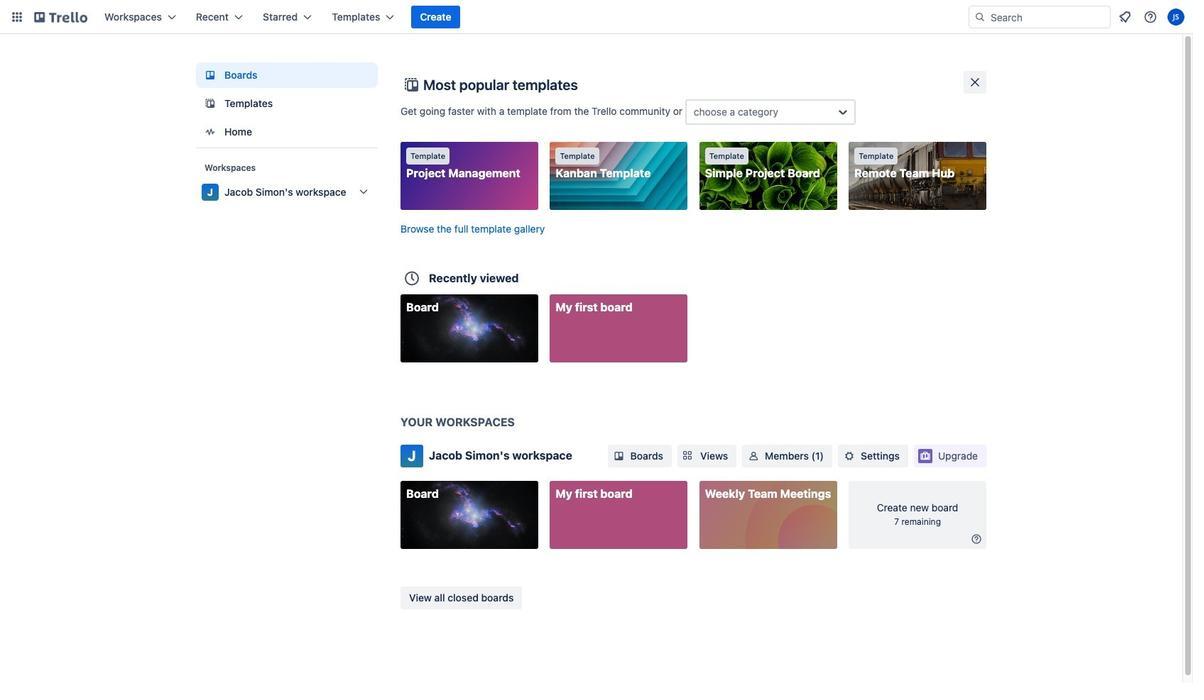 Task type: vqa. For each thing, say whether or not it's contained in the screenshot.
writer in the 'link'
no



Task type: locate. For each thing, give the bounding box(es) containing it.
2 sm image from the left
[[747, 450, 761, 464]]

sm image
[[612, 450, 626, 464], [747, 450, 761, 464], [842, 450, 857, 464]]

template board image
[[202, 95, 219, 112]]

0 horizontal spatial sm image
[[612, 450, 626, 464]]

search image
[[974, 11, 986, 23]]

2 horizontal spatial sm image
[[842, 450, 857, 464]]

1 horizontal spatial sm image
[[747, 450, 761, 464]]

primary element
[[0, 0, 1193, 34]]

3 sm image from the left
[[842, 450, 857, 464]]

1 sm image from the left
[[612, 450, 626, 464]]

jacob simon (jacobsimon16) image
[[1168, 9, 1185, 26]]



Task type: describe. For each thing, give the bounding box(es) containing it.
board image
[[202, 67, 219, 84]]

Search field
[[986, 6, 1110, 28]]

open information menu image
[[1143, 10, 1158, 24]]

home image
[[202, 124, 219, 141]]

sm image
[[969, 533, 984, 547]]

0 notifications image
[[1116, 9, 1134, 26]]

back to home image
[[34, 6, 87, 28]]



